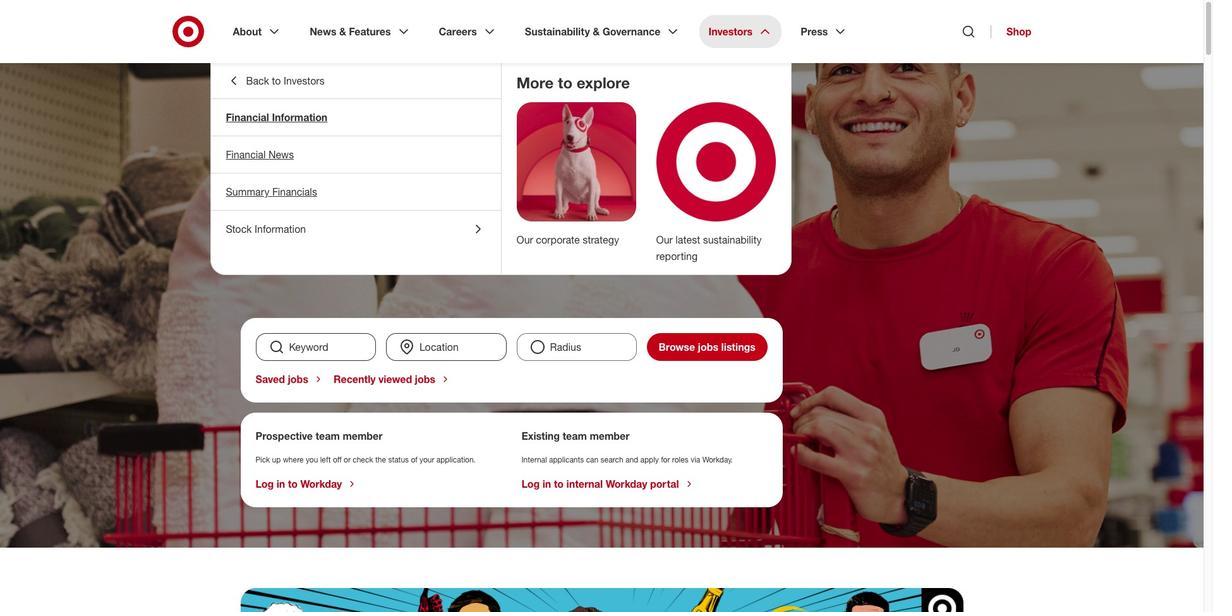 Task type: locate. For each thing, give the bounding box(es) containing it.
existing team member
[[522, 430, 630, 443]]

can
[[586, 456, 599, 465]]

log
[[256, 478, 274, 491], [522, 478, 540, 491]]

news inside 'link'
[[310, 25, 336, 38]]

0 vertical spatial investors
[[709, 25, 753, 38]]

our latest sustainability reporting link
[[656, 234, 762, 263]]

information up work
[[272, 111, 328, 124]]

2 horizontal spatial jobs
[[698, 341, 719, 354]]

in
[[277, 478, 285, 491], [543, 478, 551, 491]]

0 horizontal spatial workday
[[300, 478, 342, 491]]

jobs
[[698, 341, 719, 354], [288, 373, 308, 386], [415, 373, 436, 386]]

information inside financial information "link"
[[272, 111, 328, 124]]

news & features
[[310, 25, 391, 38]]

our for our latest sustainability reporting
[[656, 234, 673, 246]]

financial
[[226, 111, 269, 124], [226, 148, 266, 161]]

jobs right viewed
[[415, 373, 436, 386]]

press link
[[792, 15, 857, 48]]

latest
[[676, 234, 700, 246]]

to right the more
[[558, 73, 573, 92]]

back
[[246, 75, 269, 87]]

2 workday from the left
[[606, 478, 647, 491]]

corporate
[[536, 234, 580, 246]]

apply
[[640, 456, 659, 465]]

0 horizontal spatial team
[[316, 430, 340, 443]]

our inside our latest sustainability reporting
[[656, 234, 673, 246]]

listings
[[721, 341, 756, 354]]

member up check
[[343, 430, 383, 443]]

workday down left
[[300, 478, 342, 491]]

jobs for browse
[[698, 341, 719, 354]]

jobs right the saved
[[288, 373, 308, 386]]

sustainability
[[703, 234, 762, 246]]

our for our corporate strategy
[[517, 234, 533, 246]]

workday down internal applicants can search and apply for roles via workday.
[[606, 478, 647, 491]]

1 our from the left
[[517, 234, 533, 246]]

in down up
[[277, 478, 285, 491]]

information down summary financials
[[255, 223, 306, 236]]

log down internal
[[522, 478, 540, 491]]

0 vertical spatial information
[[272, 111, 328, 124]]

1 in from the left
[[277, 478, 285, 491]]

0 horizontal spatial &
[[339, 25, 346, 38]]

workday
[[300, 478, 342, 491], [606, 478, 647, 491]]

log in to workday
[[256, 478, 342, 491]]

0 horizontal spatial careers
[[240, 104, 298, 123]]

2 our from the left
[[656, 234, 673, 246]]

news left features
[[310, 25, 336, 38]]

summary financials
[[226, 186, 317, 198]]

to down applicants
[[554, 478, 564, 491]]

0 vertical spatial news
[[310, 25, 336, 38]]

1 horizontal spatial &
[[593, 25, 600, 38]]

0 horizontal spatial log
[[256, 478, 274, 491]]

1 vertical spatial investors
[[284, 75, 325, 87]]

0 vertical spatial financial
[[226, 111, 269, 124]]

internal applicants can search and apply for roles via workday.
[[522, 456, 733, 465]]

in for internal
[[543, 478, 551, 491]]

sustainability & governance link
[[516, 15, 690, 48]]

news
[[310, 25, 336, 38], [269, 148, 294, 161]]

1 vertical spatial careers
[[240, 104, 298, 123]]

1 horizontal spatial log
[[522, 478, 540, 491]]

0 horizontal spatial news
[[269, 148, 294, 161]]

member up search
[[590, 430, 630, 443]]

news down financial information
[[269, 148, 294, 161]]

recently viewed jobs
[[334, 373, 436, 386]]

& inside 'link'
[[339, 25, 346, 38]]

2 & from the left
[[593, 25, 600, 38]]

strategy
[[583, 234, 619, 246]]

& left features
[[339, 25, 346, 38]]

1 vertical spatial you
[[306, 456, 318, 465]]

& inside "link"
[[593, 25, 600, 38]]

2 team from the left
[[563, 430, 587, 443]]

investors
[[709, 25, 753, 38], [284, 75, 325, 87]]

2 financial from the top
[[226, 148, 266, 161]]

1 log from the left
[[256, 478, 274, 491]]

jobs left "listings"
[[698, 341, 719, 354]]

browse jobs listings
[[659, 341, 756, 354]]

careers inside site navigation element
[[439, 25, 477, 38]]

careers inside careers work somewhere you love.
[[240, 104, 298, 123]]

None text field
[[256, 334, 376, 361]]

1 & from the left
[[339, 25, 346, 38]]

job search group
[[251, 334, 772, 361]]

to
[[558, 73, 573, 92], [272, 75, 281, 87], [288, 478, 298, 491], [554, 478, 564, 491]]

browse jobs listings button
[[647, 334, 767, 361]]

1 vertical spatial news
[[269, 148, 294, 161]]

1 financial from the top
[[226, 111, 269, 124]]

0 horizontal spatial investors
[[284, 75, 325, 87]]

2 log from the left
[[522, 478, 540, 491]]

our left corporate
[[517, 234, 533, 246]]

recently
[[334, 373, 376, 386]]

0 horizontal spatial in
[[277, 478, 285, 491]]

0 horizontal spatial jobs
[[288, 373, 308, 386]]

applicants
[[549, 456, 584, 465]]

&
[[339, 25, 346, 38], [593, 25, 600, 38]]

our corporate strategy link
[[517, 234, 619, 246]]

features
[[349, 25, 391, 38]]

& for sustainability
[[593, 25, 600, 38]]

0 horizontal spatial our
[[517, 234, 533, 246]]

in for workday
[[277, 478, 285, 491]]

team up left
[[316, 430, 340, 443]]

& left 'governance'
[[593, 25, 600, 38]]

financial for financial information
[[226, 111, 269, 124]]

1 horizontal spatial workday
[[606, 478, 647, 491]]

news & features link
[[301, 15, 420, 48]]

1 horizontal spatial member
[[590, 430, 630, 443]]

information
[[272, 111, 328, 124], [255, 223, 306, 236]]

financials
[[272, 186, 317, 198]]

jobs inside "button"
[[698, 341, 719, 354]]

1 vertical spatial information
[[255, 223, 306, 236]]

0 horizontal spatial member
[[343, 430, 383, 443]]

viewed
[[378, 373, 412, 386]]

up
[[272, 456, 281, 465]]

careers
[[439, 25, 477, 38], [240, 104, 298, 123]]

1 vertical spatial financial
[[226, 148, 266, 161]]

our corporate strategy
[[517, 234, 619, 246]]

1 horizontal spatial investors
[[709, 25, 753, 38]]

target bullseye logo image
[[656, 102, 776, 222]]

1 horizontal spatial our
[[656, 234, 673, 246]]

1 team from the left
[[316, 430, 340, 443]]

to right back in the top left of the page
[[272, 75, 281, 87]]

of
[[411, 456, 418, 465]]

log in to internal workday portal
[[522, 478, 679, 491]]

you
[[240, 180, 327, 242], [306, 456, 318, 465]]

1 member from the left
[[343, 430, 383, 443]]

0 vertical spatial you
[[240, 180, 327, 242]]

pick up where you left off or check the status of your application.
[[256, 456, 475, 465]]

reporting
[[656, 250, 698, 263]]

our up "reporting"
[[656, 234, 673, 246]]

careers for careers work somewhere you love.
[[240, 104, 298, 123]]

and
[[626, 456, 638, 465]]

None text field
[[386, 334, 506, 361]]

financial news link
[[211, 136, 501, 173]]

team
[[316, 430, 340, 443], [563, 430, 587, 443]]

financial down back in the top left of the page
[[226, 111, 269, 124]]

internal
[[522, 456, 547, 465]]

about link
[[224, 15, 291, 48]]

information inside stock information link
[[255, 223, 306, 236]]

2 member from the left
[[590, 430, 630, 443]]

you inside careers work somewhere you love.
[[240, 180, 327, 242]]

1 horizontal spatial careers
[[439, 25, 477, 38]]

about
[[233, 25, 262, 38]]

governance
[[603, 25, 661, 38]]

2 in from the left
[[543, 478, 551, 491]]

1 horizontal spatial team
[[563, 430, 587, 443]]

member
[[343, 430, 383, 443], [590, 430, 630, 443]]

our
[[517, 234, 533, 246], [656, 234, 673, 246]]

work
[[240, 124, 364, 186]]

1 horizontal spatial jobs
[[415, 373, 436, 386]]

1 horizontal spatial in
[[543, 478, 551, 491]]

more
[[517, 73, 554, 92]]

team up applicants
[[563, 430, 587, 443]]

in down internal
[[543, 478, 551, 491]]

prospective
[[256, 430, 313, 443]]

log down the pick
[[256, 478, 274, 491]]

financial up summary at the top left
[[226, 148, 266, 161]]

0 vertical spatial careers
[[439, 25, 477, 38]]

financial inside "link"
[[226, 111, 269, 124]]

log for log in to internal workday portal
[[522, 478, 540, 491]]

information for stock information
[[255, 223, 306, 236]]

1 horizontal spatial news
[[310, 25, 336, 38]]



Task type: describe. For each thing, give the bounding box(es) containing it.
recently viewed jobs link
[[334, 373, 451, 386]]

jobs for saved
[[288, 373, 308, 386]]

to inside the back to investors button
[[272, 75, 281, 87]]

explore
[[577, 73, 630, 92]]

member for prospective team member
[[343, 430, 383, 443]]

your
[[420, 456, 434, 465]]

investors inside button
[[284, 75, 325, 87]]

site navigation element
[[0, 0, 1213, 613]]

back to investors button
[[211, 63, 501, 99]]

sustainability & governance
[[525, 25, 661, 38]]

team for prospective
[[316, 430, 340, 443]]

careers work somewhere you love.
[[240, 104, 659, 242]]

log in to workday link
[[256, 478, 357, 491]]

1 workday from the left
[[300, 478, 342, 491]]

investors link
[[700, 15, 782, 48]]

& for news
[[339, 25, 346, 38]]

shop link
[[991, 25, 1032, 38]]

you for work
[[240, 180, 327, 242]]

stock information
[[226, 223, 306, 236]]

financial information
[[226, 111, 328, 124]]

or
[[344, 456, 351, 465]]

financial news
[[226, 148, 294, 161]]

summary
[[226, 186, 269, 198]]

portal
[[650, 478, 679, 491]]

left
[[320, 456, 331, 465]]

log for log in to workday
[[256, 478, 274, 491]]

financial information link
[[211, 99, 501, 136]]

financial for financial news
[[226, 148, 266, 161]]

our latest sustainability reporting
[[656, 234, 762, 263]]

target's mascot bullseye in front of red background image
[[517, 102, 636, 222]]

via
[[691, 456, 700, 465]]

back to investors
[[246, 75, 325, 87]]

stock
[[226, 223, 252, 236]]

team for existing
[[563, 430, 587, 443]]

careers link
[[430, 15, 506, 48]]

saved
[[256, 373, 285, 386]]

to down where
[[288, 478, 298, 491]]

the
[[375, 456, 386, 465]]

existing
[[522, 430, 560, 443]]

pick
[[256, 456, 270, 465]]

browse
[[659, 341, 695, 354]]

press
[[801, 25, 828, 38]]

careers for careers
[[439, 25, 477, 38]]

search
[[601, 456, 623, 465]]

Browse jobs listings search field
[[251, 334, 772, 361]]

shop
[[1007, 25, 1032, 38]]

information for financial information
[[272, 111, 328, 124]]

application.
[[436, 456, 475, 465]]

you for up
[[306, 456, 318, 465]]

where
[[283, 456, 304, 465]]

check
[[353, 456, 373, 465]]

internal
[[567, 478, 603, 491]]

for
[[661, 456, 670, 465]]

summary financials link
[[211, 174, 501, 210]]

love.
[[341, 180, 450, 242]]

member for existing team member
[[590, 430, 630, 443]]

roles
[[672, 456, 689, 465]]

prospective team member
[[256, 430, 383, 443]]

somewhere
[[378, 124, 659, 186]]

log in to internal workday portal link
[[522, 478, 694, 491]]

more to explore
[[517, 73, 630, 92]]

stock information link
[[211, 211, 501, 248]]

status
[[388, 456, 409, 465]]

off
[[333, 456, 342, 465]]

saved jobs link
[[256, 373, 324, 386]]

saved jobs
[[256, 373, 308, 386]]

workday.
[[702, 456, 733, 465]]

sustainability
[[525, 25, 590, 38]]



Task type: vqa. For each thing, say whether or not it's contained in the screenshot.
the bottommost Careers
yes



